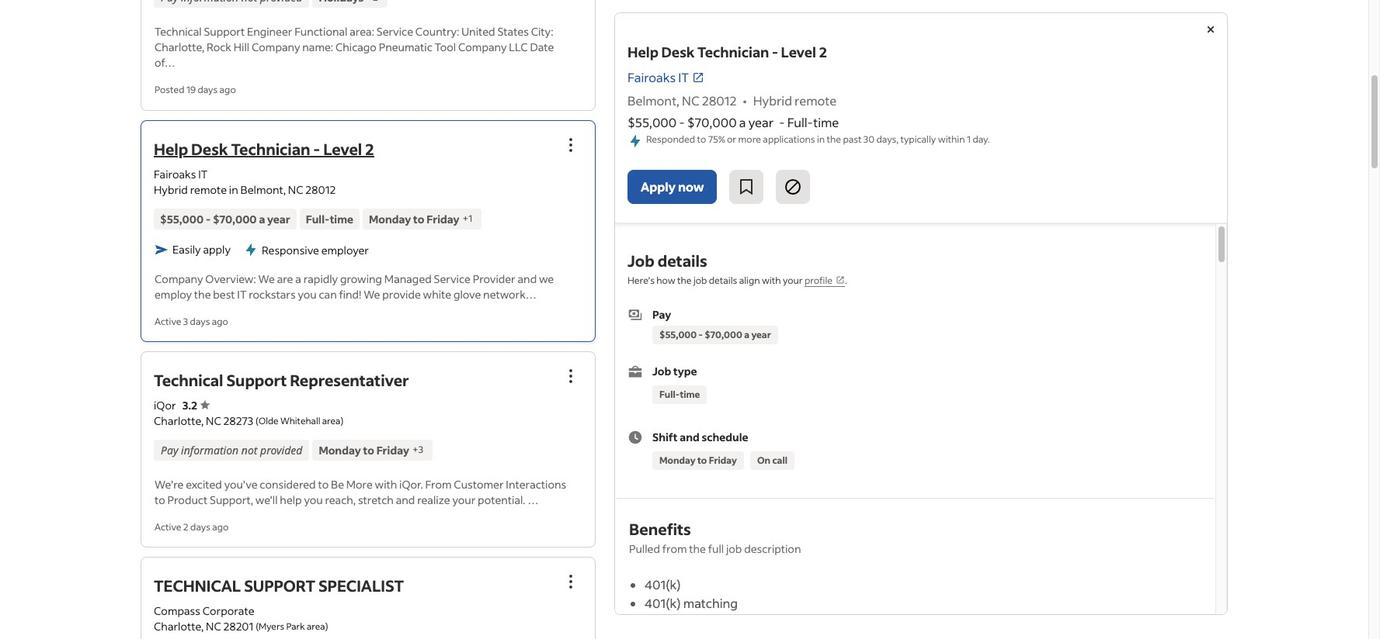 Task type: describe. For each thing, give the bounding box(es) containing it.
monday for monday to friday
[[659, 455, 695, 467]]

0 vertical spatial 28012
[[702, 92, 737, 109]]

technical support engineer functional area: service country: united states city: charlotte, rock hill company name: chicago pneumatic tool company llc date of…
[[155, 24, 554, 70]]

active for employ
[[155, 316, 181, 327]]

monday for monday to friday + 1
[[369, 212, 411, 226]]

can
[[319, 287, 337, 302]]

representativer
[[290, 370, 409, 390]]

0 vertical spatial belmont,
[[628, 92, 679, 109]]

how
[[656, 275, 675, 287]]

technical support specialist button
[[154, 576, 404, 596]]

to left the be
[[318, 477, 329, 492]]

with inside we're excited you've considered to be more with iqor. from customer interactions to product support, we'll help you reach, stretch and realize your potential. …
[[375, 477, 397, 492]]

united
[[461, 24, 495, 39]]

to for monday to friday + 1
[[413, 212, 424, 226]]

0 vertical spatial fairoaks
[[628, 69, 676, 85]]

functional
[[294, 24, 348, 39]]

1 vertical spatial year
[[267, 212, 290, 226]]

0 vertical spatial $55,000
[[628, 114, 677, 130]]

description
[[744, 542, 801, 557]]

2 vertical spatial 2
[[183, 522, 189, 533]]

0 vertical spatial with
[[762, 275, 781, 287]]

rapidly
[[303, 271, 338, 286]]

full- for 401(k)
[[659, 389, 680, 401]]

help desk technician - level 2
[[628, 43, 827, 61]]

apply now
[[641, 179, 704, 195]]

and inside we're excited you've considered to be more with iqor. from customer interactions to product support, we'll help you reach, stretch and realize your potential. …
[[396, 493, 415, 508]]

date
[[530, 40, 554, 55]]

0 vertical spatial in
[[817, 134, 825, 145]]

75%
[[708, 134, 725, 145]]

name:
[[302, 40, 333, 55]]

easily
[[172, 242, 201, 257]]

nc inside technical support specialist compass corporate charlotte, nc 28201 ( myers park area )
[[206, 620, 221, 634]]

remote inside help desk technician - level 2 fairoaks it hybrid remote in belmont, nc 28012
[[190, 182, 227, 197]]

1 vertical spatial we
[[364, 287, 380, 302]]

we're
[[155, 477, 184, 492]]

on call
[[757, 455, 787, 467]]

2 horizontal spatial company
[[458, 40, 507, 55]]

customer
[[454, 477, 504, 492]]

belmont, nc 28012 • hybrid remote
[[628, 92, 837, 109]]

interactions
[[506, 477, 566, 492]]

here's
[[628, 275, 655, 287]]

1 inside monday to friday + 1
[[469, 213, 472, 224]]

pulled
[[629, 542, 660, 557]]

realize
[[417, 493, 450, 508]]

service inside company overview: we are a rapidly growing managed service provider and we employ the best it rockstars you can find! we provide white glove network…
[[434, 271, 471, 286]]

to down we're
[[155, 493, 165, 508]]

myers
[[259, 621, 284, 633]]

full-time for 401(k) matching
[[659, 389, 700, 401]]

friday for monday to friday + 3
[[376, 443, 409, 458]]

0 horizontal spatial job
[[693, 275, 707, 287]]

city:
[[531, 24, 553, 39]]

benefits
[[629, 520, 691, 540]]

job actions for technical support specialist is collapsed image
[[562, 573, 580, 592]]

the inside company overview: we are a rapidly growing managed service provider and we employ the best it rockstars you can find! we provide white glove network…
[[194, 287, 211, 302]]

days for to
[[190, 522, 210, 533]]

your inside we're excited you've considered to be more with iqor. from customer interactions to product support, we'll help you reach, stretch and realize your potential. …
[[452, 493, 476, 508]]

here's how the job details align with your
[[628, 275, 805, 287]]

product
[[167, 493, 208, 508]]

company overview: we are a rapidly growing managed service provider and we employ the best it rockstars you can find! we provide white glove network…
[[155, 271, 554, 302]]

desk for help desk technician - level 2 fairoaks it hybrid remote in belmont, nc 28012
[[191, 139, 228, 159]]

rock
[[207, 40, 231, 55]]

1 vertical spatial $55,000 - $70,000 a year
[[659, 329, 771, 341]]

shift and schedule
[[652, 430, 748, 445]]

0 vertical spatial your
[[783, 275, 803, 287]]

now
[[678, 179, 704, 195]]

1 vertical spatial details
[[709, 275, 737, 287]]

iqor.
[[399, 477, 423, 492]]

28012 inside help desk technician - level 2 fairoaks it hybrid remote in belmont, nc 28012
[[305, 182, 336, 197]]

) inside technical support specialist compass corporate charlotte, nc 28201 ( myers park area )
[[325, 621, 328, 633]]

olde
[[259, 415, 278, 427]]

active 2 days ago
[[155, 522, 229, 533]]

help desk technician - level 2 button
[[154, 139, 374, 159]]

0 vertical spatial details
[[658, 251, 707, 271]]

friday for monday to friday
[[709, 455, 737, 467]]

area inside charlotte, nc 28273 ( olde whitehall area )
[[322, 415, 341, 427]]

responsive
[[262, 243, 319, 257]]

help for help desk technician - level 2
[[628, 43, 659, 61]]

charlotte, inside technical support specialist compass corporate charlotte, nc 28201 ( myers park area )
[[154, 620, 204, 634]]

technical for technical support engineer functional area: service country: united states city: charlotte, rock hill company name: chicago pneumatic tool company llc date of…
[[155, 24, 202, 39]]

1 vertical spatial $55,000
[[160, 212, 204, 226]]

help
[[280, 493, 302, 508]]

past
[[843, 134, 862, 145]]

- inside help desk technician - level 2 fairoaks it hybrid remote in belmont, nc 28012
[[313, 139, 320, 159]]

information
[[181, 443, 239, 458]]

area:
[[350, 24, 374, 39]]

0 horizontal spatial $55,000 - $70,000 a year
[[160, 212, 290, 226]]

monday to friday + 1
[[369, 212, 472, 226]]

support for engineer
[[204, 24, 245, 39]]

glove
[[454, 287, 481, 302]]

) inside charlotte, nc 28273 ( olde whitehall area )
[[341, 415, 344, 427]]

align
[[739, 275, 760, 287]]

( inside technical support specialist compass corporate charlotte, nc 28201 ( myers park area )
[[256, 621, 259, 633]]

not
[[241, 443, 257, 458]]

close job details image
[[1201, 20, 1220, 39]]

to for responded to 75% or more applications in the past 30 days, typically within 1 day.
[[697, 134, 706, 145]]

active 3 days ago
[[155, 316, 228, 327]]

job for job details
[[628, 251, 654, 271]]

ago for the
[[212, 316, 228, 327]]

type
[[673, 364, 697, 379]]

monday for monday to friday + 3
[[319, 443, 361, 458]]

fairoaks it
[[628, 69, 689, 85]]

0 vertical spatial remote
[[795, 92, 837, 109]]

full
[[708, 542, 724, 557]]

provided
[[260, 443, 302, 458]]

to for monday to friday
[[697, 455, 707, 467]]

are
[[277, 271, 293, 286]]

full-time for active 3 days ago
[[306, 212, 353, 226]]

dental
[[645, 614, 683, 631]]

service inside technical support engineer functional area: service country: united states city: charlotte, rock hill company name: chicago pneumatic tool company llc date of…
[[376, 24, 413, 39]]

1 horizontal spatial hybrid
[[753, 92, 792, 109]]

to for monday to friday + 3
[[363, 443, 374, 458]]

help for help desk technician - level 2 fairoaks it hybrid remote in belmont, nc 28012
[[154, 139, 188, 159]]

posted 19 days ago
[[155, 84, 236, 96]]

we're excited you've considered to be more with iqor. from customer interactions to product support, we'll help you reach, stretch and realize your potential. …
[[155, 477, 566, 508]]

network…
[[483, 287, 537, 302]]

2 401(k) from the top
[[645, 596, 681, 612]]

it inside help desk technician - level 2 fairoaks it hybrid remote in belmont, nc 28012
[[198, 167, 208, 181]]

2 vertical spatial year
[[751, 329, 771, 341]]

you for a
[[298, 287, 317, 302]]

country:
[[415, 24, 459, 39]]

support
[[244, 576, 315, 596]]

job actions for help desk technician - level 2 is collapsed image
[[562, 136, 580, 154]]

1 vertical spatial and
[[680, 430, 700, 445]]

posted
[[155, 84, 184, 96]]

0 vertical spatial year
[[748, 114, 774, 130]]

2 horizontal spatial full-
[[787, 114, 813, 130]]

0 vertical spatial $70,000
[[687, 114, 737, 130]]

iqor
[[154, 398, 176, 413]]

days,
[[876, 134, 899, 145]]

specialist
[[318, 576, 404, 596]]

3.2
[[182, 398, 198, 413]]

days for employ
[[190, 316, 210, 327]]

19
[[186, 84, 196, 96]]

provide
[[382, 287, 421, 302]]

0 vertical spatial we
[[258, 271, 275, 286]]

compass
[[154, 604, 200, 619]]

fairoaks it link
[[628, 68, 705, 87]]

1 vertical spatial charlotte,
[[154, 414, 204, 428]]

we'll
[[255, 493, 278, 508]]

2 for help desk technician - level 2
[[819, 43, 827, 61]]

and inside company overview: we are a rapidly growing managed service provider and we employ the best it rockstars you can find! we provide white glove network…
[[518, 271, 537, 286]]

applications
[[763, 134, 815, 145]]

.
[[845, 275, 847, 287]]

job inside benefits pulled from the full job description
[[726, 542, 742, 557]]

in inside help desk technician - level 2 fairoaks it hybrid remote in belmont, nc 28012
[[229, 182, 238, 197]]

managed
[[384, 271, 432, 286]]

find!
[[339, 287, 361, 302]]

support for representativer
[[226, 370, 287, 390]]

apply now button
[[628, 170, 717, 204]]

desk for help desk technician - level 2
[[661, 43, 695, 61]]

a down the align
[[744, 329, 749, 341]]

area inside technical support specialist compass corporate charlotte, nc 28201 ( myers park area )
[[307, 621, 325, 633]]

be
[[331, 477, 344, 492]]

2 vertical spatial $55,000
[[659, 329, 697, 341]]



Task type: vqa. For each thing, say whether or not it's contained in the screenshot.
Fox Fine Jewelry Link
no



Task type: locate. For each thing, give the bounding box(es) containing it.
1 active from the top
[[155, 316, 181, 327]]

technical support representativer button
[[154, 370, 409, 390]]

level
[[781, 43, 816, 61], [323, 139, 362, 159]]

friday for monday to friday + 1
[[427, 212, 459, 226]]

0 horizontal spatial +
[[412, 444, 418, 456]]

0 horizontal spatial technician
[[231, 139, 310, 159]]

a up more
[[739, 114, 746, 130]]

) up monday to friday + 3
[[341, 415, 344, 427]]

service up white
[[434, 271, 471, 286]]

1 horizontal spatial help
[[628, 43, 659, 61]]

1 horizontal spatial remote
[[795, 92, 837, 109]]

rockstars
[[249, 287, 296, 302]]

+ inside monday to friday + 1
[[463, 213, 469, 224]]

profile
[[805, 275, 833, 287]]

$55,000 up job type
[[659, 329, 697, 341]]

time up "responded to 75% or more applications in the past 30 days, typically within 1 day."
[[813, 114, 839, 130]]

apply
[[641, 179, 676, 195]]

2 vertical spatial time
[[680, 389, 700, 401]]

-
[[772, 43, 778, 61], [679, 114, 685, 130], [779, 114, 785, 130], [313, 139, 320, 159], [206, 212, 211, 226], [699, 329, 703, 341]]

3.2 out of five stars rating image
[[182, 398, 210, 413]]

company up employ
[[155, 271, 203, 286]]

1 horizontal spatial with
[[762, 275, 781, 287]]

…
[[528, 493, 539, 508]]

active for to
[[155, 522, 181, 533]]

+ for monday to friday + 3
[[412, 444, 418, 456]]

2 vertical spatial charlotte,
[[154, 620, 204, 634]]

pay information not provided
[[161, 443, 302, 458]]

2 ( from the top
[[256, 621, 259, 633]]

0 vertical spatial desk
[[661, 43, 695, 61]]

you right help
[[304, 493, 323, 508]]

1 vertical spatial active
[[155, 522, 181, 533]]

technical support specialist compass corporate charlotte, nc 28201 ( myers park area )
[[154, 576, 404, 634]]

0 horizontal spatial remote
[[190, 182, 227, 197]]

level inside help desk technician - level 2 fairoaks it hybrid remote in belmont, nc 28012
[[323, 139, 362, 159]]

service up pneumatic
[[376, 24, 413, 39]]

1 horizontal spatial in
[[817, 134, 825, 145]]

1 vertical spatial level
[[323, 139, 362, 159]]

matching
[[683, 596, 738, 612]]

help inside help desk technician - level 2 fairoaks it hybrid remote in belmont, nc 28012
[[154, 139, 188, 159]]

0 horizontal spatial company
[[155, 271, 203, 286]]

1 vertical spatial 401(k)
[[645, 596, 681, 612]]

desk down posted 19 days ago
[[191, 139, 228, 159]]

2 vertical spatial $70,000
[[705, 329, 742, 341]]

ago for product
[[212, 522, 229, 533]]

you inside company overview: we are a rapidly growing managed service provider and we employ the best it rockstars you can find! we provide white glove network…
[[298, 287, 317, 302]]

0 horizontal spatial level
[[323, 139, 362, 159]]

( right 28201
[[256, 621, 259, 633]]

technical for technical support representativer
[[154, 370, 223, 390]]

charlotte,
[[155, 40, 205, 55], [154, 414, 204, 428], [154, 620, 204, 634]]

company inside company overview: we are a rapidly growing managed service provider and we employ the best it rockstars you can find! we provide white glove network…
[[155, 271, 203, 286]]

employ
[[155, 287, 192, 302]]

0 vertical spatial pay
[[652, 308, 671, 322]]

help
[[628, 43, 659, 61], [154, 139, 188, 159]]

2 horizontal spatial monday
[[659, 455, 695, 467]]

2 horizontal spatial friday
[[709, 455, 737, 467]]

fairoaks up responded
[[628, 69, 676, 85]]

the right how
[[677, 275, 692, 287]]

ago right 19
[[219, 84, 236, 96]]

3 up iqor.
[[418, 444, 423, 456]]

0 horizontal spatial it
[[198, 167, 208, 181]]

the inside benefits pulled from the full job description
[[689, 542, 706, 557]]

active down employ
[[155, 316, 181, 327]]

monday up the 'managed'
[[369, 212, 411, 226]]

time for 401(k)
[[680, 389, 700, 401]]

0 vertical spatial level
[[781, 43, 816, 61]]

level for help desk technician - level 2 fairoaks it hybrid remote in belmont, nc 28012
[[323, 139, 362, 159]]

call
[[772, 455, 787, 467]]

states
[[497, 24, 529, 39]]

pay
[[652, 308, 671, 322], [161, 443, 178, 458]]

3
[[183, 316, 188, 327], [418, 444, 423, 456]]

in
[[817, 134, 825, 145], [229, 182, 238, 197]]

job details
[[628, 251, 707, 271]]

active down product
[[155, 522, 181, 533]]

charlotte, nc 28273 ( olde whitehall area )
[[154, 414, 344, 428]]

$70,000 up 75%
[[687, 114, 737, 130]]

3 inside monday to friday + 3
[[418, 444, 423, 456]]

1 horizontal spatial 1
[[967, 134, 971, 145]]

area right park at the bottom of the page
[[307, 621, 325, 633]]

corporate
[[202, 604, 254, 619]]

year up responsive at the left top
[[267, 212, 290, 226]]

support,
[[210, 493, 253, 508]]

+ for monday to friday + 1
[[463, 213, 469, 224]]

1 vertical spatial $70,000
[[213, 212, 257, 226]]

a inside company overview: we are a rapidly growing managed service provider and we employ the best it rockstars you can find! we provide white glove network…
[[295, 271, 301, 286]]

2 active from the top
[[155, 522, 181, 533]]

1 401(k) from the top
[[645, 577, 681, 594]]

typically
[[900, 134, 936, 145]]

0 horizontal spatial belmont,
[[240, 182, 286, 197]]

( inside charlotte, nc 28273 ( olde whitehall area )
[[256, 415, 259, 427]]

support inside technical support engineer functional area: service country: united states city: charlotte, rock hill company name: chicago pneumatic tool company llc date of…
[[204, 24, 245, 39]]

it down help desk technician - level 2
[[678, 69, 689, 85]]

remote
[[795, 92, 837, 109], [190, 182, 227, 197]]

fairoaks inside help desk technician - level 2 fairoaks it hybrid remote in belmont, nc 28012
[[154, 167, 196, 181]]

in left the past
[[817, 134, 825, 145]]

reach,
[[325, 493, 356, 508]]

401(k) 401(k) matching dental insurance
[[645, 577, 742, 631]]

2 inside help desk technician - level 2 fairoaks it hybrid remote in belmont, nc 28012
[[365, 139, 374, 159]]

monday to friday + 3
[[319, 443, 423, 458]]

it right "best"
[[237, 287, 247, 302]]

it inside company overview: we are a rapidly growing managed service provider and we employ the best it rockstars you can find! we provide white glove network…
[[237, 287, 247, 302]]

0 horizontal spatial in
[[229, 182, 238, 197]]

with right the align
[[762, 275, 781, 287]]

1 vertical spatial days
[[190, 316, 210, 327]]

details up how
[[658, 251, 707, 271]]

1 horizontal spatial company
[[252, 40, 300, 55]]

0 vertical spatial support
[[204, 24, 245, 39]]

help down posted
[[154, 139, 188, 159]]

1 vertical spatial it
[[198, 167, 208, 181]]

chicago
[[335, 40, 377, 55]]

park
[[286, 621, 305, 633]]

job for job type
[[652, 364, 671, 379]]

days down product
[[190, 522, 210, 533]]

0 horizontal spatial )
[[325, 621, 328, 633]]

+ up iqor.
[[412, 444, 418, 456]]

we up "rockstars"
[[258, 271, 275, 286]]

1 vertical spatial 3
[[418, 444, 423, 456]]

job actions for technical support representativer is collapsed image
[[562, 367, 580, 386]]

0 vertical spatial full-time
[[306, 212, 353, 226]]

1 horizontal spatial and
[[518, 271, 537, 286]]

employer
[[321, 243, 369, 257]]

1 vertical spatial job
[[726, 542, 742, 557]]

nc down corporate
[[206, 620, 221, 634]]

2 horizontal spatial time
[[813, 114, 839, 130]]

you've
[[224, 477, 258, 492]]

technical up of…
[[155, 24, 202, 39]]

+ inside monday to friday + 3
[[412, 444, 418, 456]]

2 for help desk technician - level 2 fairoaks it hybrid remote in belmont, nc 28012
[[365, 139, 374, 159]]

1 horizontal spatial it
[[237, 287, 247, 302]]

llc
[[509, 40, 528, 55]]

belmont, inside help desk technician - level 2 fairoaks it hybrid remote in belmont, nc 28012
[[240, 182, 286, 197]]

2 vertical spatial ago
[[212, 522, 229, 533]]

days for hill
[[198, 84, 218, 96]]

tool
[[435, 40, 456, 55]]

0 vertical spatial job
[[693, 275, 707, 287]]

engineer
[[247, 24, 292, 39]]

desk inside help desk technician - level 2 fairoaks it hybrid remote in belmont, nc 28012
[[191, 139, 228, 159]]

and down iqor.
[[396, 493, 415, 508]]

and right shift
[[680, 430, 700, 445]]

) right park at the bottom of the page
[[325, 621, 328, 633]]

company
[[252, 40, 300, 55], [458, 40, 507, 55], [155, 271, 203, 286]]

within
[[938, 134, 965, 145]]

remote up easily apply at the left top of the page
[[190, 182, 227, 197]]

time down type
[[680, 389, 700, 401]]

job left type
[[652, 364, 671, 379]]

pneumatic
[[379, 40, 432, 55]]

the left "best"
[[194, 287, 211, 302]]

28201
[[223, 620, 253, 634]]

you inside we're excited you've considered to be more with iqor. from customer interactions to product support, we'll help you reach, stretch and realize your potential. …
[[304, 493, 323, 508]]

28012
[[702, 92, 737, 109], [305, 182, 336, 197]]

technician
[[697, 43, 769, 61], [231, 139, 310, 159]]

support up charlotte, nc 28273 ( olde whitehall area )
[[226, 370, 287, 390]]

level for help desk technician - level 2
[[781, 43, 816, 61]]

1 horizontal spatial 28012
[[702, 92, 737, 109]]

it
[[678, 69, 689, 85], [198, 167, 208, 181], [237, 287, 247, 302]]

a right are
[[295, 271, 301, 286]]

company down engineer
[[252, 40, 300, 55]]

charlotte, down compass
[[154, 620, 204, 634]]

$55,000 up responded
[[628, 114, 677, 130]]

1 vertical spatial in
[[229, 182, 238, 197]]

0 vertical spatial service
[[376, 24, 413, 39]]

year up more
[[748, 114, 774, 130]]

insurance
[[685, 614, 742, 631]]

0 horizontal spatial fairoaks
[[154, 167, 196, 181]]

job right how
[[693, 275, 707, 287]]

benefits pulled from the full job description
[[629, 520, 801, 557]]

hybrid up easily on the left
[[154, 182, 188, 197]]

we
[[258, 271, 275, 286], [364, 287, 380, 302]]

28012 up responsive employer
[[305, 182, 336, 197]]

$55,000 - $70,000 a year up apply
[[160, 212, 290, 226]]

the left the past
[[827, 134, 841, 145]]

0 vertical spatial technical
[[155, 24, 202, 39]]

your left the profile
[[783, 275, 803, 287]]

1 vertical spatial your
[[452, 493, 476, 508]]

job
[[628, 251, 654, 271], [652, 364, 671, 379]]

3 down employ
[[183, 316, 188, 327]]

friday up the 'managed'
[[427, 212, 459, 226]]

provider
[[473, 271, 515, 286]]

full-time
[[306, 212, 353, 226], [659, 389, 700, 401]]

1 vertical spatial +
[[412, 444, 418, 456]]

ago for company
[[219, 84, 236, 96]]

1 left day.
[[967, 134, 971, 145]]

$55,000 - $70,000 a year up type
[[659, 329, 771, 341]]

nc down 3.2 out of five stars rating icon
[[206, 414, 221, 428]]

hybrid right •
[[753, 92, 792, 109]]

profile link
[[805, 275, 845, 288]]

$55,000 up easily on the left
[[160, 212, 204, 226]]

easily apply
[[172, 242, 231, 257]]

0 vertical spatial )
[[341, 415, 344, 427]]

0 horizontal spatial 3
[[183, 316, 188, 327]]

technical inside technical support engineer functional area: service country: united states city: charlotte, rock hill company name: chicago pneumatic tool company llc date of…
[[155, 24, 202, 39]]

ago down support,
[[212, 522, 229, 533]]

$70,000 up apply
[[213, 212, 257, 226]]

charlotte, inside technical support engineer functional area: service country: united states city: charlotte, rock hill company name: chicago pneumatic tool company llc date of…
[[155, 40, 205, 55]]

technician inside help desk technician - level 2 fairoaks it hybrid remote in belmont, nc 28012
[[231, 139, 310, 159]]

job right full
[[726, 542, 742, 557]]

full- up responsive employer
[[306, 212, 330, 226]]

1 horizontal spatial monday
[[369, 212, 411, 226]]

2 vertical spatial days
[[190, 522, 210, 533]]

1 vertical spatial help
[[154, 139, 188, 159]]

+
[[463, 213, 469, 224], [412, 444, 418, 456]]

1 horizontal spatial level
[[781, 43, 816, 61]]

2 horizontal spatial 2
[[819, 43, 827, 61]]

0 vertical spatial 1
[[967, 134, 971, 145]]

time up employer
[[330, 212, 353, 226]]

28273
[[223, 414, 253, 428]]

1 horizontal spatial full-time
[[659, 389, 700, 401]]

0 horizontal spatial pay
[[161, 443, 178, 458]]

1 horizontal spatial desk
[[661, 43, 695, 61]]

0 vertical spatial (
[[256, 415, 259, 427]]

pay for pay
[[652, 308, 671, 322]]

time
[[813, 114, 839, 130], [330, 212, 353, 226], [680, 389, 700, 401]]

full- down job type
[[659, 389, 680, 401]]

days right 19
[[198, 84, 218, 96]]

technician for help desk technician - level 2 fairoaks it hybrid remote in belmont, nc 28012
[[231, 139, 310, 159]]

fairoaks
[[628, 69, 676, 85], [154, 167, 196, 181]]

you
[[298, 287, 317, 302], [304, 493, 323, 508]]

1 up glove
[[469, 213, 472, 224]]

0 horizontal spatial friday
[[376, 443, 409, 458]]

1
[[967, 134, 971, 145], [469, 213, 472, 224]]

1 vertical spatial ago
[[212, 316, 228, 327]]

0 horizontal spatial your
[[452, 493, 476, 508]]

1 horizontal spatial friday
[[427, 212, 459, 226]]

overview:
[[205, 271, 256, 286]]

technical support representativer
[[154, 370, 409, 390]]

hybrid
[[753, 92, 792, 109], [154, 182, 188, 197]]

details
[[658, 251, 707, 271], [709, 275, 737, 287]]

desk
[[661, 43, 695, 61], [191, 139, 228, 159]]

1 ( from the top
[[256, 415, 259, 427]]

friday down the schedule
[[709, 455, 737, 467]]

nc inside help desk technician - level 2 fairoaks it hybrid remote in belmont, nc 28012
[[288, 182, 303, 197]]

charlotte, up of…
[[155, 40, 205, 55]]

pay up we're
[[161, 443, 178, 458]]

support up rock
[[204, 24, 245, 39]]

0 horizontal spatial desk
[[191, 139, 228, 159]]

1 vertical spatial area
[[307, 621, 325, 633]]

1 vertical spatial service
[[434, 271, 471, 286]]

28012 left •
[[702, 92, 737, 109]]

technical
[[154, 576, 241, 596]]

you for to
[[304, 493, 323, 508]]

0 vertical spatial 3
[[183, 316, 188, 327]]

save this job image
[[737, 178, 756, 197]]

0 horizontal spatial 28012
[[305, 182, 336, 197]]

0 horizontal spatial full-time
[[306, 212, 353, 226]]

job type
[[652, 364, 697, 379]]

belmont, down help desk technician - level 2 button
[[240, 182, 286, 197]]

technician for help desk technician - level 2
[[697, 43, 769, 61]]

remote up "responded to 75% or more applications in the past 30 days, typically within 1 day."
[[795, 92, 837, 109]]

a up responsive at the left top
[[259, 212, 265, 226]]

hill
[[234, 40, 249, 55]]

1 vertical spatial 28012
[[305, 182, 336, 197]]

0 vertical spatial 401(k)
[[645, 577, 681, 594]]

hybrid inside help desk technician - level 2 fairoaks it hybrid remote in belmont, nc 28012
[[154, 182, 188, 197]]

to down "shift and schedule"
[[697, 455, 707, 467]]

0 vertical spatial full-
[[787, 114, 813, 130]]

nc down fairoaks it link
[[682, 92, 699, 109]]

1 horizontal spatial full-
[[659, 389, 680, 401]]

1 horizontal spatial +
[[463, 213, 469, 224]]

help desk technician - level 2 fairoaks it hybrid remote in belmont, nc 28012
[[154, 139, 374, 197]]

2 horizontal spatial and
[[680, 430, 700, 445]]

2 horizontal spatial it
[[678, 69, 689, 85]]

1 vertical spatial job
[[652, 364, 671, 379]]

0 vertical spatial time
[[813, 114, 839, 130]]

1 vertical spatial 2
[[365, 139, 374, 159]]

with
[[762, 275, 781, 287], [375, 477, 397, 492]]

the left full
[[689, 542, 706, 557]]

full-time up responsive employer
[[306, 212, 353, 226]]

pay down how
[[652, 308, 671, 322]]

you down rapidly
[[298, 287, 317, 302]]

pay for pay information not provided
[[161, 443, 178, 458]]

1 horizontal spatial your
[[783, 275, 803, 287]]

it down help desk technician - level 2 button
[[198, 167, 208, 181]]

belmont, down fairoaks it
[[628, 92, 679, 109]]

or
[[727, 134, 736, 145]]

$55,000 - $70,000 a year - full-time
[[628, 114, 839, 130]]

1 horizontal spatial belmont,
[[628, 92, 679, 109]]

0 vertical spatial help
[[628, 43, 659, 61]]

service
[[376, 24, 413, 39], [434, 271, 471, 286]]

schedule
[[702, 430, 748, 445]]

monday to friday
[[659, 455, 737, 467]]

+ up glove
[[463, 213, 469, 224]]

charlotte, down 3.2
[[154, 414, 204, 428]]

full-time down job type
[[659, 389, 700, 401]]

job up here's
[[628, 251, 654, 271]]

30
[[863, 134, 875, 145]]

company down united
[[458, 40, 507, 55]]

time for company overview: we are a rapidly growing managed service provider and we employ the best it rockstars you can find! we provide white glove network…
[[330, 212, 353, 226]]

( right 28273
[[256, 415, 259, 427]]

area right whitehall
[[322, 415, 341, 427]]

help up fairoaks it
[[628, 43, 659, 61]]

0 vertical spatial you
[[298, 287, 317, 302]]

0 vertical spatial hybrid
[[753, 92, 792, 109]]

fairoaks up easily on the left
[[154, 167, 196, 181]]

we down growing
[[364, 287, 380, 302]]

$70,000 down here's how the job details align with your
[[705, 329, 742, 341]]

not interested image
[[784, 178, 803, 197]]

$55,000 - $70,000 a year
[[160, 212, 290, 226], [659, 329, 771, 341]]

monday down shift
[[659, 455, 695, 467]]

0 vertical spatial +
[[463, 213, 469, 224]]

and
[[518, 271, 537, 286], [680, 430, 700, 445], [396, 493, 415, 508]]

1 vertical spatial full-
[[306, 212, 330, 226]]

days down employ
[[190, 316, 210, 327]]

full- for company overview: we are a rapidly growing managed service provider and we employ the best it rockstars you can find! we provide white glove network…
[[306, 212, 330, 226]]

friday
[[427, 212, 459, 226], [376, 443, 409, 458], [709, 455, 737, 467]]

details left the align
[[709, 275, 737, 287]]

technical up 3.2
[[154, 370, 223, 390]]

1 vertical spatial 1
[[469, 213, 472, 224]]

0 vertical spatial area
[[322, 415, 341, 427]]

growing
[[340, 271, 382, 286]]

to left 75%
[[697, 134, 706, 145]]

401(k)
[[645, 577, 681, 594], [645, 596, 681, 612]]

1 vertical spatial fairoaks
[[154, 167, 196, 181]]



